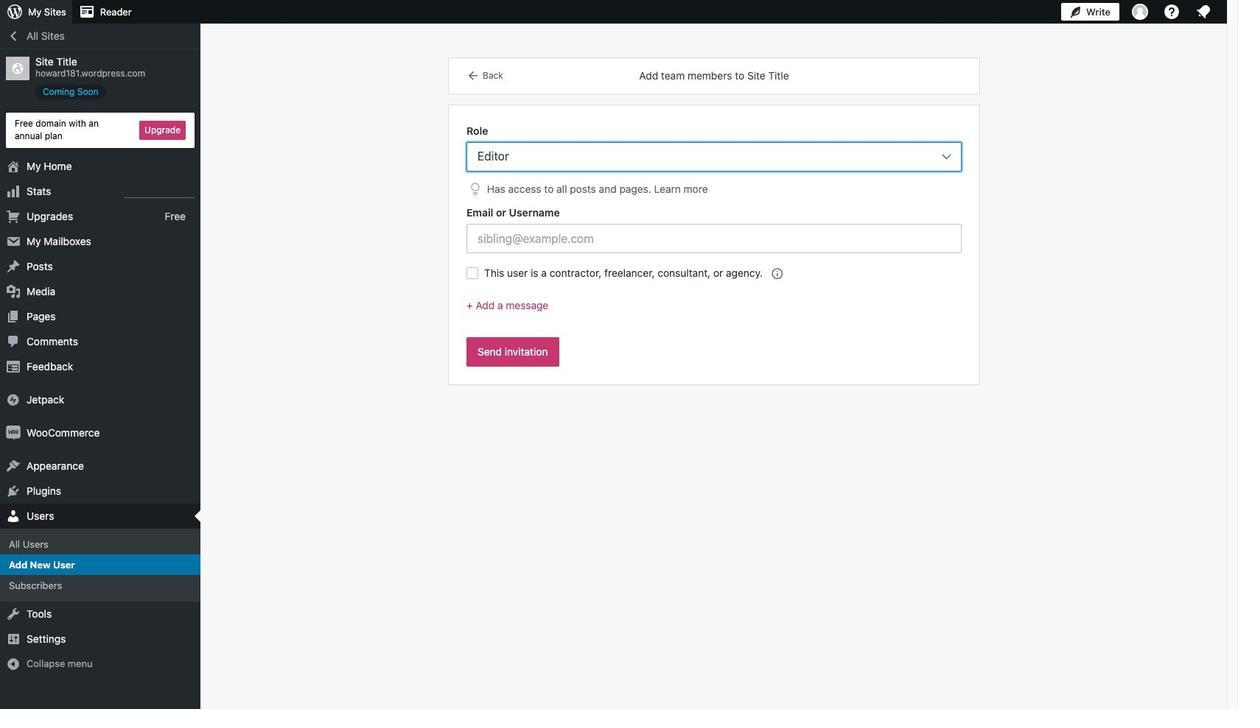 Task type: vqa. For each thing, say whether or not it's contained in the screenshot.
1st IMG from the bottom
yes



Task type: locate. For each thing, give the bounding box(es) containing it.
more information image
[[770, 267, 783, 280]]

2 vertical spatial group
[[466, 298, 962, 326]]

1 vertical spatial group
[[466, 205, 962, 254]]

1 vertical spatial img image
[[6, 426, 21, 440]]

img image
[[6, 392, 21, 407], [6, 426, 21, 440]]

0 vertical spatial img image
[[6, 392, 21, 407]]

main content
[[449, 58, 979, 385]]

1 group from the top
[[466, 123, 962, 199]]

None checkbox
[[466, 268, 478, 280]]

group
[[466, 123, 962, 199], [466, 205, 962, 254], [466, 298, 962, 326]]

highest hourly views 0 image
[[125, 188, 195, 198]]

0 vertical spatial group
[[466, 123, 962, 199]]

2 group from the top
[[466, 205, 962, 254]]

sibling@example.com text field
[[466, 224, 962, 254]]

my profile image
[[1132, 4, 1148, 20]]

help image
[[1163, 3, 1181, 21]]



Task type: describe. For each thing, give the bounding box(es) containing it.
1 img image from the top
[[6, 392, 21, 407]]

manage your notifications image
[[1195, 3, 1212, 21]]

2 img image from the top
[[6, 426, 21, 440]]

3 group from the top
[[466, 298, 962, 326]]



